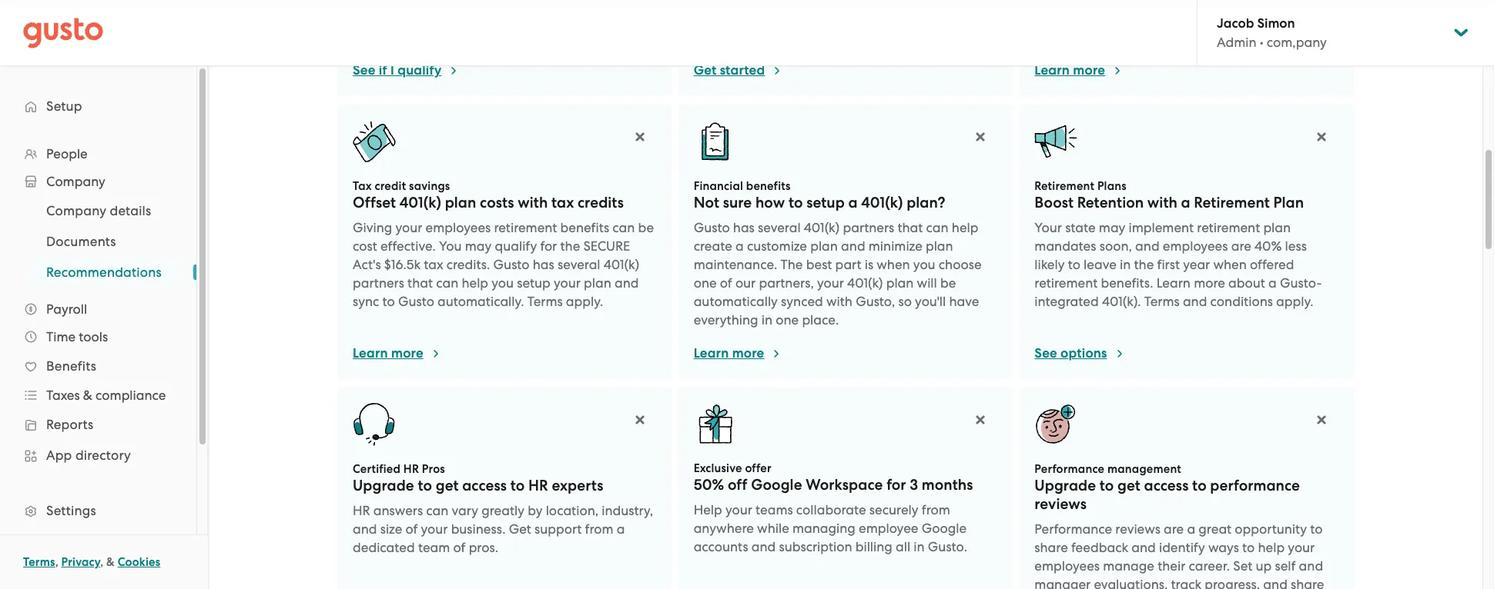 Task type: vqa. For each thing, say whether or not it's contained in the screenshot.
while
yes



Task type: locate. For each thing, give the bounding box(es) containing it.
1 upgrade from the left
[[353, 478, 414, 495]]

app
[[46, 448, 72, 464]]

manage
[[1103, 559, 1155, 575]]

1 vertical spatial see
[[1035, 346, 1057, 362]]

google up gusto.
[[922, 521, 967, 537]]

0 vertical spatial help
[[952, 220, 979, 236]]

1 horizontal spatial benefits
[[746, 179, 791, 193]]

get
[[694, 62, 717, 79], [509, 522, 531, 538]]

help your teams collaborate securely from anywhere while managing employee google accounts and subscription billing all in gusto.
[[694, 503, 967, 555]]

0 horizontal spatial that
[[407, 276, 433, 291]]

for inside "exclusive offer 50% off google workspace for 3 months"
[[887, 477, 906, 494]]

0 horizontal spatial see
[[353, 62, 376, 79]]

settings link
[[15, 498, 181, 525]]

will
[[917, 276, 937, 291]]

1 list from the top
[[0, 140, 196, 590]]

retirement up 40%
[[1197, 220, 1260, 236]]

0 vertical spatial see
[[353, 62, 376, 79]]

1 vertical spatial may
[[465, 239, 492, 254]]

google
[[751, 477, 802, 494], [922, 521, 967, 537]]

0 horizontal spatial from
[[585, 522, 613, 538]]

access inside certified hr pros upgrade to get access to hr experts
[[462, 478, 507, 495]]

credits.
[[447, 257, 490, 273]]

401(k)
[[400, 194, 441, 212], [861, 194, 903, 212], [804, 220, 840, 236], [604, 257, 639, 273], [847, 276, 883, 291]]

workspace
[[806, 477, 883, 494]]

reviews inside performance management upgrade to get access to performance reviews
[[1035, 496, 1087, 514]]

payroll button
[[15, 296, 181, 323]]

plan
[[445, 194, 476, 212], [1263, 220, 1291, 236], [810, 239, 838, 254], [926, 239, 953, 254], [584, 276, 611, 291], [886, 276, 914, 291]]

exclusive offer 50% off google workspace for 3 months
[[694, 462, 973, 494]]

1 vertical spatial reviews
[[1116, 522, 1161, 538]]

tax inside tax credit savings offset 401(k) plan costs with tax credits
[[552, 194, 574, 212]]

see inside see if i qualify 'link'
[[353, 62, 376, 79]]

0 vertical spatial employees
[[426, 220, 491, 236]]

evaluations,
[[1094, 578, 1168, 590]]

benefits up 'how'
[[746, 179, 791, 193]]

1 vertical spatial several
[[558, 257, 600, 273]]

2 apply. from the left
[[1276, 294, 1314, 310]]

2 list from the top
[[0, 196, 196, 288]]

company details
[[46, 203, 151, 219]]

choose
[[939, 257, 982, 273]]

0 horizontal spatial reviews
[[1035, 496, 1087, 514]]

2 horizontal spatial hr
[[528, 478, 548, 495]]

0 horizontal spatial google
[[751, 477, 802, 494]]

learn more link for not sure how to setup a 401(k) plan?
[[694, 345, 783, 364]]

terms inside giving your employees retirement benefits can be cost effective. you may qualify for the secure act's $16.5k tax credits. gusto has several 401(k) partners that can help you setup your plan and sync to gusto automatically. terms apply.
[[527, 294, 563, 310]]

all
[[896, 540, 911, 555]]

may up soon,
[[1099, 220, 1126, 236]]

1 vertical spatial employees
[[1163, 239, 1228, 254]]

access up greatly
[[462, 478, 507, 495]]

0 vertical spatial gusto
[[694, 220, 730, 236]]

with up place.
[[826, 294, 853, 310]]

gusto navigation element
[[0, 66, 196, 590]]

to right opportunity
[[1310, 522, 1323, 538]]

and
[[841, 239, 865, 254], [1135, 239, 1160, 254], [615, 276, 639, 291], [1183, 294, 1207, 310], [353, 522, 377, 538], [752, 540, 776, 555], [1132, 541, 1156, 556], [1299, 559, 1323, 575], [1263, 578, 1288, 590]]

1 horizontal spatial you
[[913, 257, 936, 273]]

a inside financial benefits not sure how to setup a 401(k) plan?
[[848, 194, 858, 212]]

self
[[1275, 559, 1296, 575]]

retirement up 40%
[[1194, 194, 1270, 212]]

to down mandates
[[1068, 257, 1081, 273]]

partners inside giving your employees retirement benefits can be cost effective. you may qualify for the secure act's $16.5k tax credits. gusto has several 401(k) partners that can help you setup your plan and sync to gusto automatically. terms apply.
[[353, 276, 404, 291]]

0 horizontal spatial of
[[405, 522, 418, 538]]

0 vertical spatial of
[[720, 276, 732, 291]]

hr left pros
[[403, 463, 419, 477]]

2 access from the left
[[1144, 478, 1189, 495]]

see for see options
[[1035, 346, 1057, 362]]

company inside dropdown button
[[46, 174, 105, 189]]

setup
[[807, 194, 845, 212], [517, 276, 551, 291]]

1 apply. from the left
[[566, 294, 603, 310]]

company for company
[[46, 174, 105, 189]]

company details link
[[28, 197, 181, 225]]

a inside 'your state may implement retirement plan mandates soon, and employees are 40% less likely to leave in the first year when offered retirement benefits. learn more about a gusto- integrated 401(k). terms and conditions apply.'
[[1269, 276, 1277, 291]]

when inside gusto has several 401(k) partners that can help create a customize plan and minimize plan maintenance. the best part is when you choose one of our partners, your 401(k) plan will be automatically synced with gusto, so you'll have everything in one place.
[[877, 257, 910, 273]]

gusto down $16.5k
[[398, 294, 434, 310]]

1 vertical spatial be
[[940, 276, 956, 291]]

0 vertical spatial several
[[758, 220, 801, 236]]

qualify right i
[[398, 62, 442, 79]]

0 vertical spatial the
[[560, 239, 580, 254]]

can left the vary at the bottom left of page
[[426, 504, 449, 519]]

1 horizontal spatial retirement
[[1035, 276, 1098, 291]]

1 vertical spatial get
[[509, 522, 531, 538]]

may inside 'your state may implement retirement plan mandates soon, and employees are 40% less likely to leave in the first year when offered retirement benefits. learn more about a gusto- integrated 401(k). terms and conditions apply.'
[[1099, 220, 1126, 236]]

2 vertical spatial employees
[[1035, 559, 1100, 575]]

one down synced
[[776, 313, 799, 328]]

cost
[[353, 239, 377, 254]]

benefits inside giving your employees retirement benefits can be cost effective. you may qualify for the secure act's $16.5k tax credits. gusto has several 401(k) partners that can help you setup your plan and sync to gusto automatically. terms apply.
[[560, 220, 609, 236]]

location,
[[546, 504, 599, 519]]

credit
[[375, 179, 406, 193]]

tax
[[552, 194, 574, 212], [424, 257, 443, 273]]

benefits up secure
[[560, 220, 609, 236]]

& down earn
[[106, 556, 115, 570]]

ways
[[1208, 541, 1239, 556]]

, down earn
[[100, 556, 103, 570]]

3
[[910, 477, 918, 494]]

1 horizontal spatial be
[[940, 276, 956, 291]]

retirement plans boost retention with a retirement plan
[[1035, 179, 1304, 212]]

1 vertical spatial performance
[[1035, 522, 1112, 538]]

0 vertical spatial has
[[733, 220, 755, 236]]

0 vertical spatial in
[[1120, 257, 1131, 273]]

setup right 'how'
[[807, 194, 845, 212]]

everything
[[694, 313, 758, 328]]

1 vertical spatial company
[[46, 203, 106, 219]]

0 horizontal spatial partners
[[353, 276, 404, 291]]

when up about
[[1213, 257, 1247, 273]]

in right the all
[[914, 540, 925, 555]]

a down offered
[[1269, 276, 1277, 291]]

1 horizontal spatial upgrade
[[1035, 478, 1096, 495]]

retirement up integrated
[[1035, 276, 1098, 291]]

tax
[[353, 179, 372, 193]]

1 vertical spatial you
[[492, 276, 514, 291]]

taxes
[[46, 388, 80, 404]]

billing
[[856, 540, 893, 555]]

performance up share
[[1035, 522, 1112, 538]]

2 horizontal spatial help
[[1258, 541, 1285, 556]]

hr
[[403, 463, 419, 477], [528, 478, 548, 495], [353, 504, 370, 519]]

get down pros
[[436, 478, 459, 495]]

track
[[1171, 578, 1202, 590]]

performance inside performance management upgrade to get access to performance reviews
[[1035, 463, 1105, 477]]

and down secure
[[615, 276, 639, 291]]

terms down refer
[[23, 556, 55, 570]]

in for retention
[[1120, 257, 1131, 273]]

that down $16.5k
[[407, 276, 433, 291]]

help inside the performance reviews are a great opportunity to share feedback and identify ways to help your employees manage their career. set up self and manager evaluations, track progress, and sh
[[1258, 541, 1285, 556]]

plan up 40%
[[1263, 220, 1291, 236]]

1 horizontal spatial get
[[1118, 478, 1141, 495]]

hr up by at the bottom of the page
[[528, 478, 548, 495]]

to inside giving your employees retirement benefits can be cost effective. you may qualify for the secure act's $16.5k tax credits. gusto has several 401(k) partners that can help you setup your plan and sync to gusto automatically. terms apply.
[[382, 294, 395, 310]]

1 horizontal spatial tax
[[552, 194, 574, 212]]

0 horizontal spatial access
[[462, 478, 507, 495]]

how
[[756, 194, 785, 212]]

may up 'credits.'
[[465, 239, 492, 254]]

payroll
[[46, 302, 87, 317]]

to down management
[[1100, 478, 1114, 495]]

0 vertical spatial setup
[[807, 194, 845, 212]]

plan down secure
[[584, 276, 611, 291]]

reports link
[[15, 411, 181, 439]]

partners up minimize
[[843, 220, 894, 236]]

2 get from the left
[[1118, 478, 1141, 495]]

1 access from the left
[[462, 478, 507, 495]]

from down months
[[922, 503, 950, 518]]

2 performance from the top
[[1035, 522, 1112, 538]]

0 horizontal spatial get
[[436, 478, 459, 495]]

to inside 'your state may implement retirement plan mandates soon, and employees are 40% less likely to leave in the first year when offered retirement benefits. learn more about a gusto- integrated 401(k). terms and conditions apply.'
[[1068, 257, 1081, 273]]

1 horizontal spatial access
[[1144, 478, 1189, 495]]

1 horizontal spatial are
[[1231, 239, 1252, 254]]

2 horizontal spatial with
[[1147, 194, 1178, 212]]

a
[[848, 194, 858, 212], [1181, 194, 1191, 212], [736, 239, 744, 254], [1269, 276, 1277, 291], [617, 522, 625, 538], [1187, 522, 1195, 538]]

0 vertical spatial google
[[751, 477, 802, 494]]

see for see if i qualify
[[353, 62, 376, 79]]

0 horizontal spatial tax
[[424, 257, 443, 273]]

has down sure
[[733, 220, 755, 236]]

more
[[1073, 62, 1105, 79], [1194, 276, 1225, 291], [391, 346, 423, 362], [732, 346, 764, 362]]

hr left the answers
[[353, 504, 370, 519]]

reviews
[[1035, 496, 1087, 514], [1116, 522, 1161, 538]]

employees inside 'your state may implement retirement plan mandates soon, and employees are 40% less likely to leave in the first year when offered retirement benefits. learn more about a gusto- integrated 401(k). terms and conditions apply.'
[[1163, 239, 1228, 254]]

a inside hr answers can vary greatly by location, industry, and size of your business. get support from a dedicated team of pros.
[[617, 522, 625, 538]]

, down refer
[[55, 556, 58, 570]]

1 horizontal spatial learn more
[[694, 346, 764, 362]]

2 vertical spatial help
[[1258, 541, 1285, 556]]

plans
[[1097, 179, 1127, 193]]

50%
[[694, 477, 724, 494]]

and left size
[[353, 522, 377, 538]]

1 vertical spatial are
[[1164, 522, 1184, 538]]

when for a
[[877, 257, 910, 273]]

employees inside the performance reviews are a great opportunity to share feedback and identify ways to help your employees manage their career. set up self and manager evaluations, track progress, and sh
[[1035, 559, 1100, 575]]

gusto inside gusto has several 401(k) partners that can help create a customize plan and minimize plan maintenance. the best part is when you choose one of our partners, your 401(k) plan will be automatically synced with gusto, so you'll have everything in one place.
[[694, 220, 730, 236]]

2 company from the top
[[46, 203, 106, 219]]

employees up manager
[[1035, 559, 1100, 575]]

1 horizontal spatial retirement
[[1194, 194, 1270, 212]]

1 horizontal spatial for
[[887, 477, 906, 494]]

0 vertical spatial that
[[898, 220, 923, 236]]

in inside help your teams collaborate securely from anywhere while managing employee google accounts and subscription billing all in gusto.
[[914, 540, 925, 555]]

plan up best
[[810, 239, 838, 254]]

0 horizontal spatial for
[[540, 239, 557, 254]]

apply. down secure
[[566, 294, 603, 310]]

0 horizontal spatial when
[[877, 257, 910, 273]]

0 horizontal spatial be
[[638, 220, 654, 236]]

and down self on the bottom
[[1263, 578, 1288, 590]]

401(k) inside financial benefits not sure how to setup a 401(k) plan?
[[861, 194, 903, 212]]

boost
[[1035, 194, 1074, 212]]

2 when from the left
[[1213, 257, 1247, 273]]

1 vertical spatial qualify
[[495, 239, 537, 254]]

to right 'how'
[[789, 194, 803, 212]]

0 vertical spatial performance
[[1035, 463, 1105, 477]]

0 horizontal spatial the
[[560, 239, 580, 254]]

you
[[913, 257, 936, 273], [492, 276, 514, 291]]

subscription
[[779, 540, 852, 555]]

i
[[390, 62, 394, 79]]

1 vertical spatial &
[[81, 535, 91, 550]]

0 horizontal spatial hr
[[353, 504, 370, 519]]

to
[[789, 194, 803, 212], [1068, 257, 1081, 273], [382, 294, 395, 310], [418, 478, 432, 495], [510, 478, 525, 495], [1100, 478, 1114, 495], [1192, 478, 1207, 495], [1310, 522, 1323, 538], [1242, 541, 1255, 556]]

1 horizontal spatial that
[[898, 220, 923, 236]]

help up choose
[[952, 220, 979, 236]]

from down location, at the bottom
[[585, 522, 613, 538]]

employees up year
[[1163, 239, 1228, 254]]

0 vertical spatial are
[[1231, 239, 1252, 254]]

benefits
[[746, 179, 791, 193], [560, 220, 609, 236]]

1 vertical spatial from
[[585, 522, 613, 538]]

1 horizontal spatial partners
[[843, 220, 894, 236]]

a down industry,
[[617, 522, 625, 538]]

1 horizontal spatial reviews
[[1116, 522, 1161, 538]]

1 horizontal spatial apply.
[[1276, 294, 1314, 310]]

learn more link
[[1035, 62, 1124, 80], [353, 345, 442, 364], [694, 345, 783, 364]]

upgrade inside performance management upgrade to get access to performance reviews
[[1035, 478, 1096, 495]]

1 vertical spatial has
[[533, 257, 554, 273]]

from
[[922, 503, 950, 518], [585, 522, 613, 538]]

in down 'automatically'
[[762, 313, 773, 328]]

refer & earn link
[[15, 528, 181, 556]]

the left secure
[[560, 239, 580, 254]]

& inside dropdown button
[[83, 388, 92, 404]]

help up automatically.
[[462, 276, 488, 291]]

gusto.
[[928, 540, 967, 555]]

implement
[[1129, 220, 1194, 236]]

that up minimize
[[898, 220, 923, 236]]

with up implement
[[1147, 194, 1178, 212]]

terms down first
[[1144, 294, 1180, 310]]

first
[[1157, 257, 1180, 273]]

upgrade
[[353, 478, 414, 495], [1035, 478, 1096, 495]]

&
[[83, 388, 92, 404], [81, 535, 91, 550], [106, 556, 115, 570]]

to up great
[[1192, 478, 1207, 495]]

0 vertical spatial be
[[638, 220, 654, 236]]

retention
[[1077, 194, 1144, 212]]

0 vertical spatial &
[[83, 388, 92, 404]]

tax left credits
[[552, 194, 574, 212]]

are inside 'your state may implement retirement plan mandates soon, and employees are 40% less likely to leave in the first year when offered retirement benefits. learn more about a gusto- integrated 401(k). terms and conditions apply.'
[[1231, 239, 1252, 254]]

1 horizontal spatial learn more link
[[694, 345, 783, 364]]

0 horizontal spatial apply.
[[566, 294, 603, 310]]

0 horizontal spatial has
[[533, 257, 554, 273]]

that
[[898, 220, 923, 236], [407, 276, 433, 291]]

gusto right 'credits.'
[[493, 257, 530, 273]]

be inside giving your employees retirement benefits can be cost effective. you may qualify for the secure act's $16.5k tax credits. gusto has several 401(k) partners that can help you setup your plan and sync to gusto automatically. terms apply.
[[638, 220, 654, 236]]

gusto has several 401(k) partners that can help create a customize plan and minimize plan maintenance. the best part is when you choose one of our partners, your 401(k) plan will be automatically synced with gusto, so you'll have everything in one place.
[[694, 220, 982, 328]]

see inside 'see options' link
[[1035, 346, 1057, 362]]

reviews up share
[[1035, 496, 1087, 514]]

40%
[[1255, 239, 1282, 254]]

time
[[46, 330, 76, 345]]

when inside 'your state may implement retirement plan mandates soon, and employees are 40% less likely to leave in the first year when offered retirement benefits. learn more about a gusto- integrated 401(k). terms and conditions apply.'
[[1213, 257, 1247, 273]]

see left if
[[353, 62, 376, 79]]

a up part
[[848, 194, 858, 212]]

several up customize at the top of page
[[758, 220, 801, 236]]

automatically.
[[438, 294, 524, 310]]

0 horizontal spatial upgrade
[[353, 478, 414, 495]]

compliance
[[96, 388, 166, 404]]

1 get from the left
[[436, 478, 459, 495]]

apply. down gusto-
[[1276, 294, 1314, 310]]

employees inside giving your employees retirement benefits can be cost effective. you may qualify for the secure act's $16.5k tax credits. gusto has several 401(k) partners that can help you setup your plan and sync to gusto automatically. terms apply.
[[426, 220, 491, 236]]

for left 3
[[887, 477, 906, 494]]

and inside hr answers can vary greatly by location, industry, and size of your business. get support from a dedicated team of pros.
[[353, 522, 377, 538]]

performance left management
[[1035, 463, 1105, 477]]

tax down you
[[424, 257, 443, 273]]

0 vertical spatial may
[[1099, 220, 1126, 236]]

plan up so on the right
[[886, 276, 914, 291]]

setup link
[[15, 92, 181, 120]]

synced
[[781, 294, 823, 310]]

2 horizontal spatial employees
[[1163, 239, 1228, 254]]

retirement
[[494, 220, 557, 236], [1197, 220, 1260, 236], [1035, 276, 1098, 291]]

secure
[[583, 239, 630, 254]]

documents link
[[28, 228, 181, 256]]

1 horizontal spatial google
[[922, 521, 967, 537]]

1 horizontal spatial with
[[826, 294, 853, 310]]

learn more link for offset 401(k) plan costs with tax credits
[[353, 345, 442, 364]]

0 vertical spatial partners
[[843, 220, 894, 236]]

a inside the performance reviews are a great opportunity to share feedback and identify ways to help your employees manage their career. set up self and manager evaluations, track progress, and sh
[[1187, 522, 1195, 538]]

financial benefits not sure how to setup a 401(k) plan?
[[694, 179, 945, 212]]

1 vertical spatial google
[[922, 521, 967, 537]]

offer
[[745, 462, 772, 476]]

savings
[[409, 179, 450, 193]]

1 horizontal spatial employees
[[1035, 559, 1100, 575]]

0 horizontal spatial retirement
[[494, 220, 557, 236]]

and up manage
[[1132, 541, 1156, 556]]

retirement up boost
[[1035, 179, 1095, 193]]

1 vertical spatial partners
[[353, 276, 404, 291]]

be inside gusto has several 401(k) partners that can help create a customize plan and minimize plan maintenance. the best part is when you choose one of our partners, your 401(k) plan will be automatically synced with gusto, so you'll have everything in one place.
[[940, 276, 956, 291]]

1 performance from the top
[[1035, 463, 1105, 477]]

and down implement
[[1135, 239, 1160, 254]]

qualify inside giving your employees retirement benefits can be cost effective. you may qualify for the secure act's $16.5k tax credits. gusto has several 401(k) partners that can help you setup your plan and sync to gusto automatically. terms apply.
[[495, 239, 537, 254]]

0 horizontal spatial ,
[[55, 556, 58, 570]]

of left our
[[720, 276, 732, 291]]

plan down savings
[[445, 194, 476, 212]]

with right costs
[[518, 194, 548, 212]]

0 horizontal spatial are
[[1164, 522, 1184, 538]]

and inside gusto has several 401(k) partners that can help create a customize plan and minimize plan maintenance. the best part is when you choose one of our partners, your 401(k) plan will be automatically synced with gusto, so you'll have everything in one place.
[[841, 239, 865, 254]]

in up benefits.
[[1120, 257, 1131, 273]]

help inside giving your employees retirement benefits can be cost effective. you may qualify for the secure act's $16.5k tax credits. gusto has several 401(k) partners that can help you setup your plan and sync to gusto automatically. terms apply.
[[462, 276, 488, 291]]

2 vertical spatial in
[[914, 540, 925, 555]]

in inside 'your state may implement retirement plan mandates soon, and employees are 40% less likely to leave in the first year when offered retirement benefits. learn more about a gusto- integrated 401(k). terms and conditions apply.'
[[1120, 257, 1131, 273]]

employees up you
[[426, 220, 491, 236]]

the left first
[[1134, 257, 1154, 273]]

a inside gusto has several 401(k) partners that can help create a customize plan and minimize plan maintenance. the best part is when you choose one of our partners, your 401(k) plan will be automatically synced with gusto, so you'll have everything in one place.
[[736, 239, 744, 254]]

401(k) down savings
[[400, 194, 441, 212]]

google down offer
[[751, 477, 802, 494]]

learn
[[1035, 62, 1070, 79], [1157, 276, 1191, 291], [353, 346, 388, 362], [694, 346, 729, 362]]

upgrade up share
[[1035, 478, 1096, 495]]

so
[[898, 294, 912, 310]]

you up will
[[913, 257, 936, 273]]

terms right automatically.
[[527, 294, 563, 310]]

1 when from the left
[[877, 257, 910, 273]]

1 horizontal spatial ,
[[100, 556, 103, 570]]

hr inside hr answers can vary greatly by location, industry, and size of your business. get support from a dedicated team of pros.
[[353, 504, 370, 519]]

from inside hr answers can vary greatly by location, industry, and size of your business. get support from a dedicated team of pros.
[[585, 522, 613, 538]]

has right 'credits.'
[[533, 257, 554, 273]]

get left started
[[694, 62, 717, 79]]

and up part
[[841, 239, 865, 254]]

learn more for not sure how to setup a 401(k) plan?
[[694, 346, 764, 362]]

reviews up manage
[[1116, 522, 1161, 538]]

admin
[[1217, 35, 1257, 50]]

see
[[353, 62, 376, 79], [1035, 346, 1057, 362]]

1 horizontal spatial get
[[694, 62, 717, 79]]

1 horizontal spatial in
[[914, 540, 925, 555]]

that inside gusto has several 401(k) partners that can help create a customize plan and minimize plan maintenance. the best part is when you choose one of our partners, your 401(k) plan will be automatically synced with gusto, so you'll have everything in one place.
[[898, 220, 923, 236]]

terms inside 'your state may implement retirement plan mandates soon, and employees are 40% less likely to leave in the first year when offered retirement benefits. learn more about a gusto- integrated 401(k). terms and conditions apply.'
[[1144, 294, 1180, 310]]

when
[[877, 257, 910, 273], [1213, 257, 1247, 273]]

your inside hr answers can vary greatly by location, industry, and size of your business. get support from a dedicated team of pros.
[[421, 522, 448, 538]]

employees
[[426, 220, 491, 236], [1163, 239, 1228, 254], [1035, 559, 1100, 575]]

gusto up create
[[694, 220, 730, 236]]

of inside gusto has several 401(k) partners that can help create a customize plan and minimize plan maintenance. the best part is when you choose one of our partners, your 401(k) plan will be automatically synced with gusto, so you'll have everything in one place.
[[720, 276, 732, 291]]

list
[[0, 140, 196, 590], [0, 196, 196, 288]]

retirement down costs
[[494, 220, 557, 236]]

0 horizontal spatial qualify
[[398, 62, 442, 79]]

a up the maintenance.
[[736, 239, 744, 254]]

recommendations
[[46, 265, 162, 280]]

1 vertical spatial the
[[1134, 257, 1154, 273]]

access down management
[[1144, 478, 1189, 495]]

1 horizontal spatial the
[[1134, 257, 1154, 273]]

performance inside the performance reviews are a great opportunity to share feedback and identify ways to help your employees manage their career. set up self and manager evaluations, track progress, and sh
[[1035, 522, 1112, 538]]

with
[[518, 194, 548, 212], [1147, 194, 1178, 212], [826, 294, 853, 310]]

can down 'credits.'
[[436, 276, 458, 291]]

of right size
[[405, 522, 418, 538]]

see left options
[[1035, 346, 1057, 362]]

your inside help your teams collaborate securely from anywhere while managing employee google accounts and subscription billing all in gusto.
[[726, 503, 752, 518]]

0 horizontal spatial with
[[518, 194, 548, 212]]

your inside gusto has several 401(k) partners that can help create a customize plan and minimize plan maintenance. the best part is when you choose one of our partners, your 401(k) plan will be automatically synced with gusto, so you'll have everything in one place.
[[817, 276, 844, 291]]

taxes & compliance button
[[15, 382, 181, 410]]

be
[[638, 220, 654, 236], [940, 276, 956, 291]]

qualify down costs
[[495, 239, 537, 254]]

1 company from the top
[[46, 174, 105, 189]]

one down the maintenance.
[[694, 276, 717, 291]]

1 horizontal spatial may
[[1099, 220, 1126, 236]]

can down plan?
[[926, 220, 949, 236]]

2 horizontal spatial of
[[720, 276, 732, 291]]

2 upgrade from the left
[[1035, 478, 1096, 495]]

our
[[735, 276, 756, 291]]

0 horizontal spatial several
[[558, 257, 600, 273]]

& right taxes
[[83, 388, 92, 404]]

0 horizontal spatial benefits
[[560, 220, 609, 236]]

set
[[1233, 559, 1253, 575]]

partners down the act's at the left top of the page
[[353, 276, 404, 291]]



Task type: describe. For each thing, give the bounding box(es) containing it.
you inside gusto has several 401(k) partners that can help create a customize plan and minimize plan maintenance. the best part is when you choose one of our partners, your 401(k) plan will be automatically synced with gusto, so you'll have everything in one place.
[[913, 257, 936, 273]]

part
[[835, 257, 861, 273]]

& for earn
[[81, 535, 91, 550]]

conditions
[[1210, 294, 1273, 310]]

1 vertical spatial of
[[405, 522, 418, 538]]

vary
[[452, 504, 478, 519]]

the inside 'your state may implement retirement plan mandates soon, and employees are 40% less likely to leave in the first year when offered retirement benefits. learn more about a gusto- integrated 401(k). terms and conditions apply.'
[[1134, 257, 1154, 273]]

reports
[[46, 417, 94, 433]]

simon
[[1257, 15, 1295, 32]]

earn
[[94, 535, 123, 550]]

com,pany
[[1267, 35, 1327, 50]]

when for plan
[[1213, 257, 1247, 273]]

setup inside giving your employees retirement benefits can be cost effective. you may qualify for the secure act's $16.5k tax credits. gusto has several 401(k) partners that can help you setup your plan and sync to gusto automatically. terms apply.
[[517, 276, 551, 291]]

apply. inside giving your employees retirement benefits can be cost effective. you may qualify for the secure act's $16.5k tax credits. gusto has several 401(k) partners that can help you setup your plan and sync to gusto automatically. terms apply.
[[566, 294, 603, 310]]

•
[[1260, 35, 1264, 50]]

managing
[[793, 521, 856, 537]]

opportunity
[[1235, 522, 1307, 538]]

get inside certified hr pros upgrade to get access to hr experts
[[436, 478, 459, 495]]

list containing company details
[[0, 196, 196, 288]]

can inside hr answers can vary greatly by location, industry, and size of your business. get support from a dedicated team of pros.
[[426, 504, 449, 519]]

leave
[[1084, 257, 1117, 273]]

by
[[528, 504, 543, 519]]

minimize
[[869, 239, 923, 254]]

google inside "exclusive offer 50% off google workspace for 3 months"
[[751, 477, 802, 494]]

off
[[728, 477, 748, 494]]

in inside gusto has several 401(k) partners that can help create a customize plan and minimize plan maintenance. the best part is when you choose one of our partners, your 401(k) plan will be automatically synced with gusto, so you'll have everything in one place.
[[762, 313, 773, 328]]

their
[[1158, 559, 1186, 575]]

2 horizontal spatial learn more
[[1035, 62, 1105, 79]]

company for company details
[[46, 203, 106, 219]]

see options link
[[1035, 345, 1126, 364]]

your
[[1035, 220, 1062, 236]]

not
[[694, 194, 719, 212]]

apply. inside 'your state may implement retirement plan mandates soon, and employees are 40% less likely to leave in the first year when offered retirement benefits. learn more about a gusto- integrated 401(k). terms and conditions apply.'
[[1276, 294, 1314, 310]]

industry,
[[602, 504, 653, 519]]

can up secure
[[613, 220, 635, 236]]

hr answers can vary greatly by location, industry, and size of your business. get support from a dedicated team of pros.
[[353, 504, 653, 556]]

setup
[[46, 99, 82, 114]]

terms , privacy , & cookies
[[23, 556, 160, 570]]

gusto-
[[1280, 276, 1322, 291]]

0 horizontal spatial terms
[[23, 556, 55, 570]]

setup inside financial benefits not sure how to setup a 401(k) plan?
[[807, 194, 845, 212]]

0 horizontal spatial gusto
[[398, 294, 434, 310]]

plan?
[[907, 194, 945, 212]]

plan up choose
[[926, 239, 953, 254]]

collaborate
[[796, 503, 866, 518]]

2 , from the left
[[100, 556, 103, 570]]

credits
[[578, 194, 624, 212]]

the inside giving your employees retirement benefits can be cost effective. you may qualify for the secure act's $16.5k tax credits. gusto has several 401(k) partners that can help you setup your plan and sync to gusto automatically. terms apply.
[[560, 239, 580, 254]]

and inside help your teams collaborate securely from anywhere while managing employee google accounts and subscription billing all in gusto.
[[752, 540, 776, 555]]

mandates
[[1035, 239, 1096, 254]]

greatly
[[482, 504, 525, 519]]

sure
[[723, 194, 752, 212]]

learn more for offset 401(k) plan costs with tax credits
[[353, 346, 423, 362]]

performance
[[1210, 478, 1300, 495]]

time tools button
[[15, 323, 181, 351]]

for inside giving your employees retirement benefits can be cost effective. you may qualify for the secure act's $16.5k tax credits. gusto has several 401(k) partners that can help you setup your plan and sync to gusto automatically. terms apply.
[[540, 239, 557, 254]]

has inside gusto has several 401(k) partners that can help create a customize plan and minimize plan maintenance. the best part is when you choose one of our partners, your 401(k) plan will be automatically synced with gusto, so you'll have everything in one place.
[[733, 220, 755, 236]]

google inside help your teams collaborate securely from anywhere while managing employee google accounts and subscription billing all in gusto.
[[922, 521, 967, 537]]

app directory link
[[15, 442, 181, 470]]

plan inside 'your state may implement retirement plan mandates soon, and employees are 40% less likely to leave in the first year when offered retirement benefits. learn more about a gusto- integrated 401(k). terms and conditions apply.'
[[1263, 220, 1291, 236]]

to down pros
[[418, 478, 432, 495]]

from inside help your teams collaborate securely from anywhere while managing employee google accounts and subscription billing all in gusto.
[[922, 503, 950, 518]]

settings
[[46, 504, 96, 519]]

$16.5k
[[384, 257, 421, 273]]

experts
[[552, 478, 603, 495]]

401(k) down is
[[847, 276, 883, 291]]

1 vertical spatial hr
[[528, 478, 548, 495]]

certified hr pros upgrade to get access to hr experts
[[353, 463, 603, 495]]

upgrade inside certified hr pros upgrade to get access to hr experts
[[353, 478, 414, 495]]

1 horizontal spatial hr
[[403, 463, 419, 477]]

can inside gusto has several 401(k) partners that can help create a customize plan and minimize plan maintenance. the best part is when you choose one of our partners, your 401(k) plan will be automatically synced with gusto, so you'll have everything in one place.
[[926, 220, 949, 236]]

share
[[1035, 541, 1068, 556]]

0 horizontal spatial one
[[694, 276, 717, 291]]

a inside the "retirement plans boost retention with a retirement plan"
[[1181, 194, 1191, 212]]

cookies
[[118, 556, 160, 570]]

teams
[[756, 503, 793, 518]]

help inside gusto has several 401(k) partners that can help create a customize plan and minimize plan maintenance. the best part is when you choose one of our partners, your 401(k) plan will be automatically synced with gusto, so you'll have everything in one place.
[[952, 220, 979, 236]]

are inside the performance reviews are a great opportunity to share feedback and identify ways to help your employees manage their career. set up self and manager evaluations, track progress, and sh
[[1164, 522, 1184, 538]]

people button
[[15, 140, 181, 168]]

to up greatly
[[510, 478, 525, 495]]

securely
[[869, 503, 919, 518]]

home image
[[23, 17, 103, 48]]

0 vertical spatial retirement
[[1035, 179, 1095, 193]]

partners inside gusto has several 401(k) partners that can help create a customize plan and minimize plan maintenance. the best part is when you choose one of our partners, your 401(k) plan will be automatically synced with gusto, so you'll have everything in one place.
[[843, 220, 894, 236]]

integrated
[[1035, 294, 1099, 310]]

several inside giving your employees retirement benefits can be cost effective. you may qualify for the secure act's $16.5k tax credits. gusto has several 401(k) partners that can help you setup your plan and sync to gusto automatically. terms apply.
[[558, 257, 600, 273]]

2 horizontal spatial retirement
[[1197, 220, 1260, 236]]

likely
[[1035, 257, 1065, 273]]

1 , from the left
[[55, 556, 58, 570]]

team
[[418, 541, 450, 556]]

size
[[380, 522, 402, 538]]

benefits link
[[15, 353, 181, 380]]

soon,
[[1100, 239, 1132, 254]]

and inside giving your employees retirement benefits can be cost effective. you may qualify for the secure act's $16.5k tax credits. gusto has several 401(k) partners that can help you setup your plan and sync to gusto automatically. terms apply.
[[615, 276, 639, 291]]

see if i qualify
[[353, 62, 442, 79]]

has inside giving your employees retirement benefits can be cost effective. you may qualify for the secure act's $16.5k tax credits. gusto has several 401(k) partners that can help you setup your plan and sync to gusto automatically. terms apply.
[[533, 257, 554, 273]]

if
[[379, 62, 387, 79]]

plan
[[1274, 194, 1304, 212]]

support
[[534, 522, 582, 538]]

to inside financial benefits not sure how to setup a 401(k) plan?
[[789, 194, 803, 212]]

may inside giving your employees retirement benefits can be cost effective. you may qualify for the secure act's $16.5k tax credits. gusto has several 401(k) partners that can help you setup your plan and sync to gusto automatically. terms apply.
[[465, 239, 492, 254]]

in for off
[[914, 540, 925, 555]]

2 vertical spatial &
[[106, 556, 115, 570]]

with inside tax credit savings offset 401(k) plan costs with tax credits
[[518, 194, 548, 212]]

up
[[1256, 559, 1272, 575]]

see options
[[1035, 346, 1107, 362]]

401(k) down financial benefits not sure how to setup a 401(k) plan?
[[804, 220, 840, 236]]

401(k) inside giving your employees retirement benefits can be cost effective. you may qualify for the secure act's $16.5k tax credits. gusto has several 401(k) partners that can help you setup your plan and sync to gusto automatically. terms apply.
[[604, 257, 639, 273]]

great
[[1199, 522, 1232, 538]]

with inside the "retirement plans boost retention with a retirement plan"
[[1147, 194, 1178, 212]]

privacy link
[[61, 556, 100, 570]]

less
[[1285, 239, 1307, 254]]

1 horizontal spatial one
[[776, 313, 799, 328]]

progress,
[[1205, 578, 1260, 590]]

refer
[[46, 535, 78, 550]]

tools
[[79, 330, 108, 345]]

benefits inside financial benefits not sure how to setup a 401(k) plan?
[[746, 179, 791, 193]]

qualify inside 'link'
[[398, 62, 442, 79]]

learn inside 'your state may implement retirement plan mandates soon, and employees are 40% less likely to leave in the first year when offered retirement benefits. learn more about a gusto- integrated 401(k). terms and conditions apply.'
[[1157, 276, 1191, 291]]

offered
[[1250, 257, 1294, 273]]

performance management upgrade to get access to performance reviews
[[1035, 463, 1300, 514]]

retirement inside giving your employees retirement benefits can be cost effective. you may qualify for the secure act's $16.5k tax credits. gusto has several 401(k) partners that can help you setup your plan and sync to gusto automatically. terms apply.
[[494, 220, 557, 236]]

create
[[694, 239, 732, 254]]

feedback
[[1071, 541, 1128, 556]]

year
[[1183, 257, 1210, 273]]

help
[[694, 503, 722, 518]]

list containing people
[[0, 140, 196, 590]]

401(k) inside tax credit savings offset 401(k) plan costs with tax credits
[[400, 194, 441, 212]]

that inside giving your employees retirement benefits can be cost effective. you may qualify for the secure act's $16.5k tax credits. gusto has several 401(k) partners that can help you setup your plan and sync to gusto automatically. terms apply.
[[407, 276, 433, 291]]

401(k).
[[1102, 294, 1141, 310]]

giving your employees retirement benefits can be cost effective. you may qualify for the secure act's $16.5k tax credits. gusto has several 401(k) partners that can help you setup your plan and sync to gusto automatically. terms apply.
[[353, 220, 654, 310]]

2 horizontal spatial learn more link
[[1035, 62, 1124, 80]]

customize
[[747, 239, 807, 254]]

costs
[[480, 194, 514, 212]]

documents
[[46, 234, 116, 250]]

performance for feedback
[[1035, 522, 1112, 538]]

tax inside giving your employees retirement benefits can be cost effective. you may qualify for the secure act's $16.5k tax credits. gusto has several 401(k) partners that can help you setup your plan and sync to gusto automatically. terms apply.
[[424, 257, 443, 273]]

more inside 'your state may implement retirement plan mandates soon, and employees are 40% less likely to leave in the first year when offered retirement benefits. learn more about a gusto- integrated 401(k). terms and conditions apply.'
[[1194, 276, 1225, 291]]

and right self on the bottom
[[1299, 559, 1323, 575]]

while
[[757, 521, 789, 537]]

reviews inside the performance reviews are a great opportunity to share feedback and identify ways to help your employees manage their career. set up self and manager evaluations, track progress, and sh
[[1116, 522, 1161, 538]]

with inside gusto has several 401(k) partners that can help create a customize plan and minimize plan maintenance. the best part is when you choose one of our partners, your 401(k) plan will be automatically synced with gusto, so you'll have everything in one place.
[[826, 294, 853, 310]]

performance reviews are a great opportunity to share feedback and identify ways to help your employees manage their career. set up self and manager evaluations, track progress, and sh
[[1035, 522, 1324, 590]]

you inside giving your employees retirement benefits can be cost effective. you may qualify for the secure act's $16.5k tax credits. gusto has several 401(k) partners that can help you setup your plan and sync to gusto automatically. terms apply.
[[492, 276, 514, 291]]

management
[[1108, 463, 1182, 477]]

get inside performance management upgrade to get access to performance reviews
[[1118, 478, 1141, 495]]

pros.
[[469, 541, 498, 556]]

access inside performance management upgrade to get access to performance reviews
[[1144, 478, 1189, 495]]

plan inside tax credit savings offset 401(k) plan costs with tax credits
[[445, 194, 476, 212]]

taxes & compliance
[[46, 388, 166, 404]]

1 vertical spatial retirement
[[1194, 194, 1270, 212]]

giving
[[353, 220, 392, 236]]

& for compliance
[[83, 388, 92, 404]]

your inside the performance reviews are a great opportunity to share feedback and identify ways to help your employees manage their career. set up self and manager evaluations, track progress, and sh
[[1288, 541, 1315, 556]]

employee
[[859, 521, 918, 537]]

offset
[[353, 194, 396, 212]]

get inside hr answers can vary greatly by location, industry, and size of your business. get support from a dedicated team of pros.
[[509, 522, 531, 538]]

several inside gusto has several 401(k) partners that can help create a customize plan and minimize plan maintenance. the best part is when you choose one of our partners, your 401(k) plan will be automatically synced with gusto, so you'll have everything in one place.
[[758, 220, 801, 236]]

performance for reviews
[[1035, 463, 1105, 477]]

and down year
[[1183, 294, 1207, 310]]

refer & earn
[[46, 535, 123, 550]]

months
[[922, 477, 973, 494]]

app directory
[[46, 448, 131, 464]]

1 horizontal spatial gusto
[[493, 257, 530, 273]]

tax credit savings offset 401(k) plan costs with tax credits
[[353, 179, 624, 212]]

to up set
[[1242, 541, 1255, 556]]

plan inside giving your employees retirement benefits can be cost effective. you may qualify for the secure act's $16.5k tax credits. gusto has several 401(k) partners that can help you setup your plan and sync to gusto automatically. terms apply.
[[584, 276, 611, 291]]

2 vertical spatial of
[[453, 541, 466, 556]]

financial
[[694, 179, 743, 193]]



